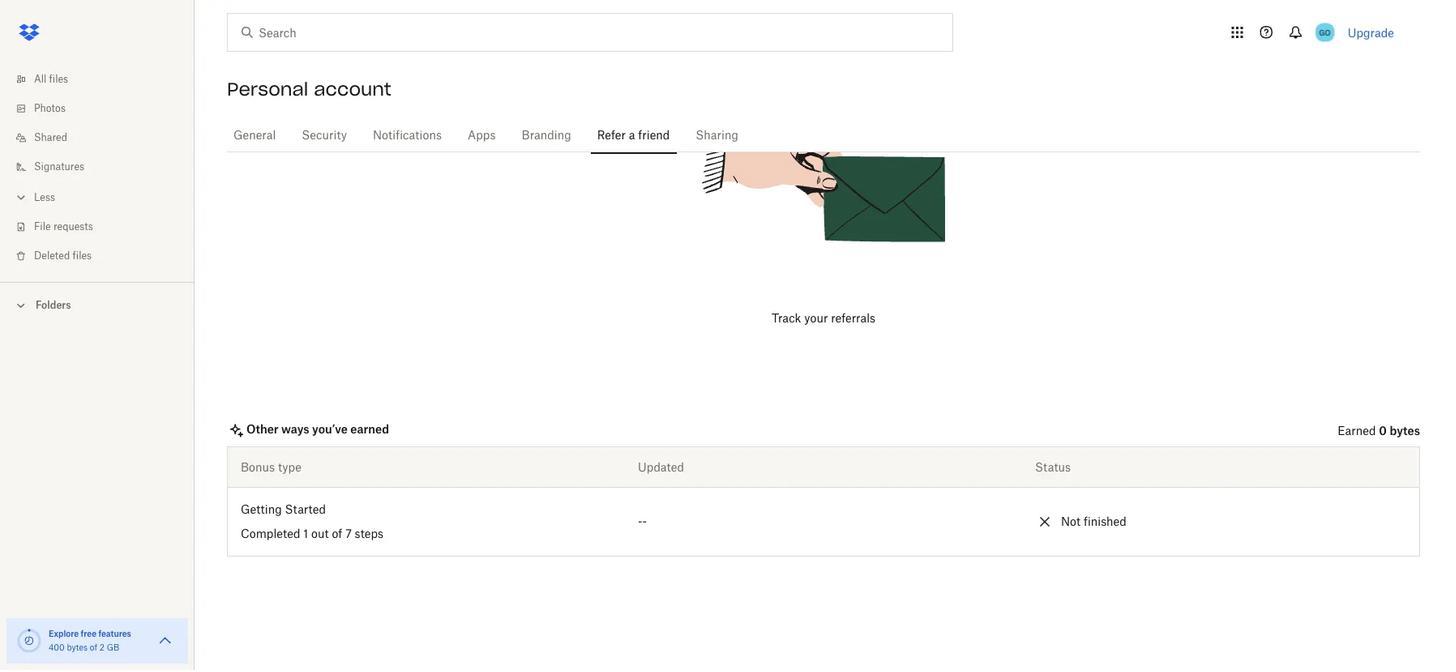 Task type: locate. For each thing, give the bounding box(es) containing it.
file requests
[[34, 222, 93, 232]]

general
[[233, 130, 276, 141]]

earned
[[1338, 426, 1376, 437]]

started
[[285, 504, 326, 516]]

0 vertical spatial of
[[332, 528, 342, 540]]

of left 7
[[332, 528, 342, 540]]

2
[[100, 644, 105, 653]]

bytes
[[1390, 424, 1420, 437], [67, 644, 88, 653]]

security tab
[[295, 116, 353, 155]]

Search text field
[[259, 24, 919, 41]]

account
[[314, 78, 391, 101]]

notifications tab
[[366, 116, 448, 155]]

1 vertical spatial of
[[90, 644, 97, 653]]

of left 2
[[90, 644, 97, 653]]

ways
[[281, 422, 309, 436]]

0 vertical spatial bytes
[[1390, 424, 1420, 437]]

photos
[[34, 104, 66, 113]]

explore free features 400 bytes of 2 gb
[[49, 629, 131, 653]]

files right all
[[49, 75, 68, 84]]

file
[[34, 222, 51, 232]]

shared link
[[13, 123, 195, 152]]

file requests link
[[13, 212, 195, 242]]

deleted files link
[[13, 242, 195, 271]]

branding tab
[[515, 116, 578, 155]]

deleted
[[34, 251, 70, 261]]

all files link
[[13, 65, 195, 94]]

1 horizontal spatial bytes
[[1390, 424, 1420, 437]]

upgrade
[[1348, 26, 1394, 39]]

bytes right 0
[[1390, 424, 1420, 437]]

0
[[1379, 424, 1387, 437]]

dropbox image
[[13, 16, 45, 49]]

0 horizontal spatial files
[[49, 75, 68, 84]]

tab list
[[227, 113, 1420, 155]]

free
[[81, 629, 96, 639]]

a
[[629, 130, 635, 141]]

signatures
[[34, 162, 84, 172]]

refer a friend tab
[[591, 116, 676, 155]]

files right deleted
[[73, 251, 92, 261]]

1 vertical spatial files
[[73, 251, 92, 261]]

bytes down free
[[67, 644, 88, 653]]

sharing
[[696, 130, 738, 141]]

folders button
[[0, 293, 195, 317]]

--
[[638, 516, 647, 528]]

out
[[311, 528, 329, 540]]

2 - from the left
[[642, 516, 647, 528]]

-
[[638, 516, 642, 528], [642, 516, 647, 528]]

not finished
[[1061, 516, 1127, 528]]

branding
[[522, 130, 571, 141]]

of
[[332, 528, 342, 540], [90, 644, 97, 653]]

other ways you've earned
[[246, 422, 389, 436]]

features
[[98, 629, 131, 639]]

go button
[[1312, 19, 1338, 45]]

you've
[[312, 422, 348, 436]]

0 horizontal spatial of
[[90, 644, 97, 653]]

list
[[0, 55, 195, 282]]

files for deleted files
[[73, 251, 92, 261]]

0 vertical spatial files
[[49, 75, 68, 84]]

earned 0 bytes
[[1338, 424, 1420, 437]]

apps tab
[[461, 116, 502, 155]]

personal account
[[227, 78, 391, 101]]

1 vertical spatial bytes
[[67, 644, 88, 653]]

security
[[302, 130, 347, 141]]

0 horizontal spatial bytes
[[67, 644, 88, 653]]

all files
[[34, 75, 68, 84]]

files
[[49, 75, 68, 84], [73, 251, 92, 261]]

1 horizontal spatial files
[[73, 251, 92, 261]]



Task type: describe. For each thing, give the bounding box(es) containing it.
notifications
[[373, 130, 442, 141]]

personal
[[227, 78, 308, 101]]

earned
[[350, 422, 389, 436]]

not
[[1061, 516, 1081, 528]]

other
[[246, 422, 279, 436]]

files for all files
[[49, 75, 68, 84]]

folders
[[36, 299, 71, 311]]

go
[[1319, 27, 1331, 37]]

shared
[[34, 133, 67, 143]]

requests
[[53, 222, 93, 232]]

getting
[[241, 504, 282, 516]]

refer a friend
[[597, 130, 670, 141]]

upgrade link
[[1348, 26, 1394, 39]]

1 horizontal spatial of
[[332, 528, 342, 540]]

completed
[[241, 528, 300, 540]]

bytes inside explore free features 400 bytes of 2 gb
[[67, 644, 88, 653]]

sharing tab
[[689, 116, 745, 155]]

finished
[[1084, 516, 1127, 528]]

apps
[[468, 130, 496, 141]]

bonus
[[241, 460, 275, 474]]

of inside explore free features 400 bytes of 2 gb
[[90, 644, 97, 653]]

all
[[34, 75, 46, 84]]

less
[[34, 193, 55, 203]]

track
[[772, 313, 801, 324]]

list containing all files
[[0, 55, 195, 282]]

general tab
[[227, 116, 282, 155]]

quota usage element
[[16, 628, 42, 654]]

refer
[[597, 130, 626, 141]]

friend
[[638, 130, 670, 141]]

bonus type
[[241, 460, 301, 474]]

referrals
[[831, 313, 875, 324]]

7
[[345, 528, 352, 540]]

track your referrals
[[772, 313, 875, 324]]

gb
[[107, 644, 119, 653]]

tab list containing general
[[227, 113, 1420, 155]]

less image
[[13, 189, 29, 205]]

photos link
[[13, 94, 195, 123]]

1
[[303, 528, 308, 540]]

steps
[[355, 528, 384, 540]]

type
[[278, 460, 301, 474]]

status
[[1035, 460, 1071, 474]]

1 - from the left
[[638, 516, 642, 528]]

updated
[[638, 460, 684, 474]]

400
[[49, 644, 65, 653]]

your
[[804, 313, 828, 324]]

deleted files
[[34, 251, 92, 261]]

explore
[[49, 629, 79, 639]]

getting started
[[241, 504, 326, 516]]

signatures link
[[13, 152, 195, 182]]

completed 1 out of 7 steps
[[241, 528, 384, 540]]



Task type: vqa. For each thing, say whether or not it's contained in the screenshot.
Photos link on the left top of the page
yes



